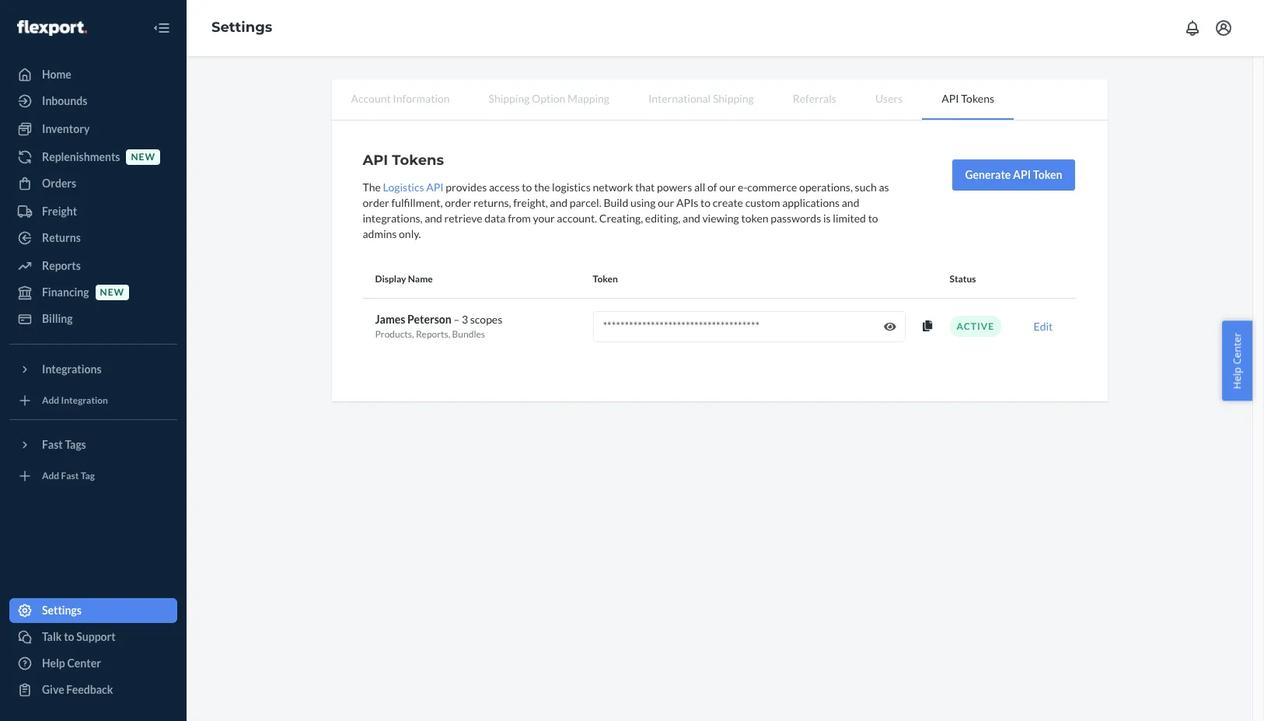 Task type: vqa. For each thing, say whether or not it's contained in the screenshot.
'e-'
yes



Task type: locate. For each thing, give the bounding box(es) containing it.
our left the "e-" at the top right of page
[[720, 180, 736, 194]]

returns,
[[474, 196, 511, 209]]

order
[[363, 196, 389, 209], [445, 196, 472, 209]]

to right talk
[[64, 630, 74, 643]]

is
[[824, 212, 831, 225]]

0 horizontal spatial order
[[363, 196, 389, 209]]

copy image
[[923, 321, 933, 332]]

1 horizontal spatial api tokens
[[942, 92, 995, 105]]

1 vertical spatial new
[[100, 287, 125, 298]]

tags
[[65, 438, 86, 451]]

0 horizontal spatial center
[[67, 656, 101, 670]]

2 add from the top
[[42, 470, 59, 482]]

0 horizontal spatial tokens
[[392, 152, 444, 169]]

1 vertical spatial fast
[[61, 470, 79, 482]]

add for add integration
[[42, 395, 59, 406]]

token
[[1033, 168, 1063, 181], [593, 273, 618, 285]]

inbounds link
[[9, 89, 177, 114]]

passwords
[[771, 212, 822, 225]]

0 vertical spatial settings link
[[212, 19, 273, 36]]

token
[[742, 212, 769, 225]]

fulfillment,
[[392, 196, 443, 209]]

help inside button
[[1231, 367, 1245, 389]]

0 vertical spatial help
[[1231, 367, 1245, 389]]

create
[[713, 196, 744, 209]]

from
[[508, 212, 531, 225]]

fast tags
[[42, 438, 86, 451]]

0 horizontal spatial settings link
[[9, 598, 177, 623]]

build
[[604, 196, 629, 209]]

1 vertical spatial help
[[42, 656, 65, 670]]

help center button
[[1223, 321, 1253, 400]]

1 horizontal spatial tokens
[[962, 92, 995, 105]]

add down fast tags
[[42, 470, 59, 482]]

1 horizontal spatial center
[[1231, 332, 1245, 364]]

logistics
[[552, 180, 591, 194]]

give feedback
[[42, 683, 113, 696]]

1 vertical spatial token
[[593, 273, 618, 285]]

shipping left option on the top left of the page
[[489, 92, 530, 105]]

1 add from the top
[[42, 395, 59, 406]]

tab list
[[332, 79, 1108, 121]]

fast left tag on the bottom
[[61, 470, 79, 482]]

account information
[[351, 92, 450, 105]]

fast
[[42, 438, 63, 451], [61, 470, 79, 482]]

0 vertical spatial settings
[[212, 19, 273, 36]]

1 horizontal spatial settings link
[[212, 19, 273, 36]]

1 vertical spatial center
[[67, 656, 101, 670]]

using
[[631, 196, 656, 209]]

flexport logo image
[[17, 20, 87, 36]]

1 horizontal spatial ,
[[449, 328, 451, 340]]

api right generate
[[1013, 168, 1031, 181]]

and down fulfillment,
[[425, 212, 442, 225]]

, left bundles
[[449, 328, 451, 340]]

1 vertical spatial our
[[658, 196, 675, 209]]

0 horizontal spatial our
[[658, 196, 675, 209]]

james
[[375, 313, 405, 326]]

freight
[[42, 205, 77, 218]]

shipping right international
[[713, 92, 754, 105]]

shipping
[[489, 92, 530, 105], [713, 92, 754, 105]]

1 horizontal spatial help
[[1231, 367, 1245, 389]]

help center
[[1231, 332, 1245, 389], [42, 656, 101, 670]]

api right users
[[942, 92, 959, 105]]

returns
[[42, 231, 81, 244]]

logistics api link
[[383, 180, 444, 194]]

new up orders link
[[131, 151, 156, 163]]

mapping
[[568, 92, 610, 105]]

referrals tab
[[774, 79, 856, 118]]

to down all
[[701, 196, 711, 209]]

feedback
[[66, 683, 113, 696]]

add integration
[[42, 395, 108, 406]]

new for financing
[[100, 287, 125, 298]]

0 vertical spatial token
[[1033, 168, 1063, 181]]

that
[[635, 180, 655, 194]]

1 vertical spatial reports
[[416, 328, 449, 340]]

token down creating, at the top of the page
[[593, 273, 618, 285]]

0 vertical spatial new
[[131, 151, 156, 163]]

support
[[76, 630, 116, 643]]

and
[[550, 196, 568, 209], [842, 196, 860, 209], [425, 212, 442, 225], [683, 212, 701, 225]]

to
[[522, 180, 532, 194], [701, 196, 711, 209], [869, 212, 879, 225], [64, 630, 74, 643]]

1 horizontal spatial our
[[720, 180, 736, 194]]

international
[[649, 92, 711, 105]]

our up editing,
[[658, 196, 675, 209]]

reports down peterson
[[416, 328, 449, 340]]

billing link
[[9, 306, 177, 331]]

add left integration
[[42, 395, 59, 406]]

1 horizontal spatial new
[[131, 151, 156, 163]]

token right generate
[[1033, 168, 1063, 181]]

account
[[351, 92, 391, 105]]

0 vertical spatial fast
[[42, 438, 63, 451]]

reports
[[42, 259, 81, 272], [416, 328, 449, 340]]

help center link
[[9, 651, 177, 676]]

1 horizontal spatial token
[[1033, 168, 1063, 181]]

tokens inside tab
[[962, 92, 995, 105]]

generate api token
[[966, 168, 1063, 181]]

tokens up logistics api link
[[392, 152, 444, 169]]

new
[[131, 151, 156, 163], [100, 287, 125, 298]]

operations,
[[800, 180, 853, 194]]

home link
[[9, 62, 177, 87]]

tokens
[[962, 92, 995, 105], [392, 152, 444, 169]]

0 vertical spatial add
[[42, 395, 59, 406]]

0 vertical spatial our
[[720, 180, 736, 194]]

, down peterson
[[412, 328, 414, 340]]

eye image
[[884, 321, 896, 332]]

network
[[593, 180, 633, 194]]

order up the retrieve
[[445, 196, 472, 209]]

0 horizontal spatial new
[[100, 287, 125, 298]]

reports up financing
[[42, 259, 81, 272]]

settings link
[[212, 19, 273, 36], [9, 598, 177, 623]]

0 vertical spatial api tokens
[[942, 92, 995, 105]]

give feedback button
[[9, 677, 177, 702]]

orders
[[42, 177, 76, 190]]

retrieve
[[445, 212, 483, 225]]

1 horizontal spatial order
[[445, 196, 472, 209]]

our
[[720, 180, 736, 194], [658, 196, 675, 209]]

1 horizontal spatial shipping
[[713, 92, 754, 105]]

2 shipping from the left
[[713, 92, 754, 105]]

settings
[[212, 19, 273, 36], [42, 604, 82, 617]]

1 vertical spatial tokens
[[392, 152, 444, 169]]

0 vertical spatial help center
[[1231, 332, 1245, 389]]

1 vertical spatial settings
[[42, 604, 82, 617]]

open account menu image
[[1215, 19, 1234, 37]]

1 vertical spatial add
[[42, 470, 59, 482]]

replenishments
[[42, 150, 120, 163]]

international shipping tab
[[629, 79, 774, 118]]

only.
[[399, 227, 421, 240]]

order down the
[[363, 196, 389, 209]]

0 horizontal spatial ,
[[412, 328, 414, 340]]

0 horizontal spatial api tokens
[[363, 152, 444, 169]]

new for replenishments
[[131, 151, 156, 163]]

powers
[[657, 180, 692, 194]]

1 vertical spatial help center
[[42, 656, 101, 670]]

talk
[[42, 630, 62, 643]]

data
[[485, 212, 506, 225]]

1 vertical spatial settings link
[[9, 598, 177, 623]]

custom
[[746, 196, 781, 209]]

1 , from the left
[[412, 328, 414, 340]]

help
[[1231, 367, 1245, 389], [42, 656, 65, 670]]

0 horizontal spatial shipping
[[489, 92, 530, 105]]

to right limited
[[869, 212, 879, 225]]

new down reports link
[[100, 287, 125, 298]]

tag
[[81, 470, 95, 482]]

billing
[[42, 312, 73, 325]]

peterson
[[408, 313, 452, 326]]

1 horizontal spatial reports
[[416, 328, 449, 340]]

talk to support
[[42, 630, 116, 643]]

0 horizontal spatial reports
[[42, 259, 81, 272]]

tab list containing account information
[[332, 79, 1108, 121]]

fast left tags
[[42, 438, 63, 451]]

james peterson – 3 scopes products , reports , bundles
[[375, 313, 503, 340]]

0 vertical spatial center
[[1231, 332, 1245, 364]]

1 horizontal spatial help center
[[1231, 332, 1245, 389]]

the
[[534, 180, 550, 194]]

api tokens
[[942, 92, 995, 105], [363, 152, 444, 169]]

tokens up generate
[[962, 92, 995, 105]]

help center inside button
[[1231, 332, 1245, 389]]

inventory
[[42, 122, 90, 135]]

0 vertical spatial tokens
[[962, 92, 995, 105]]



Task type: describe. For each thing, give the bounding box(es) containing it.
fast tags button
[[9, 432, 177, 457]]

provides access to the logistics network that powers all of our e-commerce operations, such as order fulfillment, order returns, freight, and parcel. build using our apis to create custom applications and integrations, and retrieve data from your account. creating, editing, and viewing token passwords is limited to admins only.
[[363, 180, 889, 240]]

the logistics api
[[363, 180, 444, 194]]

reports link
[[9, 254, 177, 278]]

and down logistics
[[550, 196, 568, 209]]

integrations,
[[363, 212, 423, 225]]

your
[[533, 212, 555, 225]]

editing,
[[645, 212, 681, 225]]

viewing
[[703, 212, 739, 225]]

display
[[375, 273, 406, 285]]

international shipping
[[649, 92, 754, 105]]

account.
[[557, 212, 597, 225]]

freight link
[[9, 199, 177, 224]]

add integration link
[[9, 388, 177, 413]]

applications
[[783, 196, 840, 209]]

generate
[[966, 168, 1011, 181]]

edit link
[[1034, 319, 1053, 333]]

shipping option mapping
[[489, 92, 610, 105]]

provides
[[446, 180, 487, 194]]

api tokens tab
[[923, 79, 1014, 120]]

access
[[489, 180, 520, 194]]

api inside button
[[1013, 168, 1031, 181]]

add for add fast tag
[[42, 470, 59, 482]]

1 vertical spatial api tokens
[[363, 152, 444, 169]]

shipping option mapping tab
[[469, 79, 629, 118]]

commerce
[[748, 180, 798, 194]]

products
[[375, 328, 412, 340]]

************************************
[[603, 319, 760, 332]]

such
[[855, 180, 877, 194]]

1 order from the left
[[363, 196, 389, 209]]

parcel.
[[570, 196, 602, 209]]

all
[[695, 180, 706, 194]]

give
[[42, 683, 64, 696]]

inbounds
[[42, 94, 87, 107]]

and up limited
[[842, 196, 860, 209]]

account information tab
[[332, 79, 469, 118]]

–
[[454, 313, 460, 326]]

referrals
[[793, 92, 837, 105]]

logistics
[[383, 180, 424, 194]]

0 horizontal spatial help
[[42, 656, 65, 670]]

close navigation image
[[152, 19, 171, 37]]

1 horizontal spatial settings
[[212, 19, 273, 36]]

integration
[[61, 395, 108, 406]]

0 horizontal spatial token
[[593, 273, 618, 285]]

2 , from the left
[[449, 328, 451, 340]]

of
[[708, 180, 717, 194]]

0 horizontal spatial help center
[[42, 656, 101, 670]]

users tab
[[856, 79, 923, 118]]

admins
[[363, 227, 397, 240]]

api up fulfillment,
[[426, 180, 444, 194]]

1 shipping from the left
[[489, 92, 530, 105]]

e-
[[738, 180, 748, 194]]

as
[[879, 180, 889, 194]]

integrations button
[[9, 357, 177, 382]]

api up the
[[363, 152, 388, 169]]

to left the
[[522, 180, 532, 194]]

financing
[[42, 285, 89, 299]]

and down apis
[[683, 212, 701, 225]]

fast inside dropdown button
[[42, 438, 63, 451]]

token inside button
[[1033, 168, 1063, 181]]

display name
[[375, 273, 433, 285]]

freight,
[[514, 196, 548, 209]]

integrations
[[42, 362, 102, 376]]

2 order from the left
[[445, 196, 472, 209]]

generate api token button
[[952, 159, 1076, 191]]

to inside button
[[64, 630, 74, 643]]

name
[[408, 273, 433, 285]]

center inside button
[[1231, 332, 1245, 364]]

add fast tag link
[[9, 464, 177, 488]]

scopes
[[470, 313, 503, 326]]

information
[[393, 92, 450, 105]]

returns link
[[9, 226, 177, 250]]

api inside tab
[[942, 92, 959, 105]]

the
[[363, 180, 381, 194]]

reports inside james peterson – 3 scopes products , reports , bundles
[[416, 328, 449, 340]]

status
[[950, 273, 977, 285]]

3
[[462, 313, 468, 326]]

orders link
[[9, 171, 177, 196]]

creating,
[[599, 212, 643, 225]]

inventory link
[[9, 117, 177, 142]]

option
[[532, 92, 566, 105]]

users
[[876, 92, 903, 105]]

0 horizontal spatial settings
[[42, 604, 82, 617]]

active
[[957, 320, 995, 332]]

api tokens inside tab
[[942, 92, 995, 105]]

edit
[[1034, 319, 1053, 333]]

0 vertical spatial reports
[[42, 259, 81, 272]]

limited
[[833, 212, 866, 225]]

open notifications image
[[1184, 19, 1202, 37]]

bundles
[[452, 328, 485, 340]]

talk to support button
[[9, 625, 177, 649]]

home
[[42, 68, 71, 81]]



